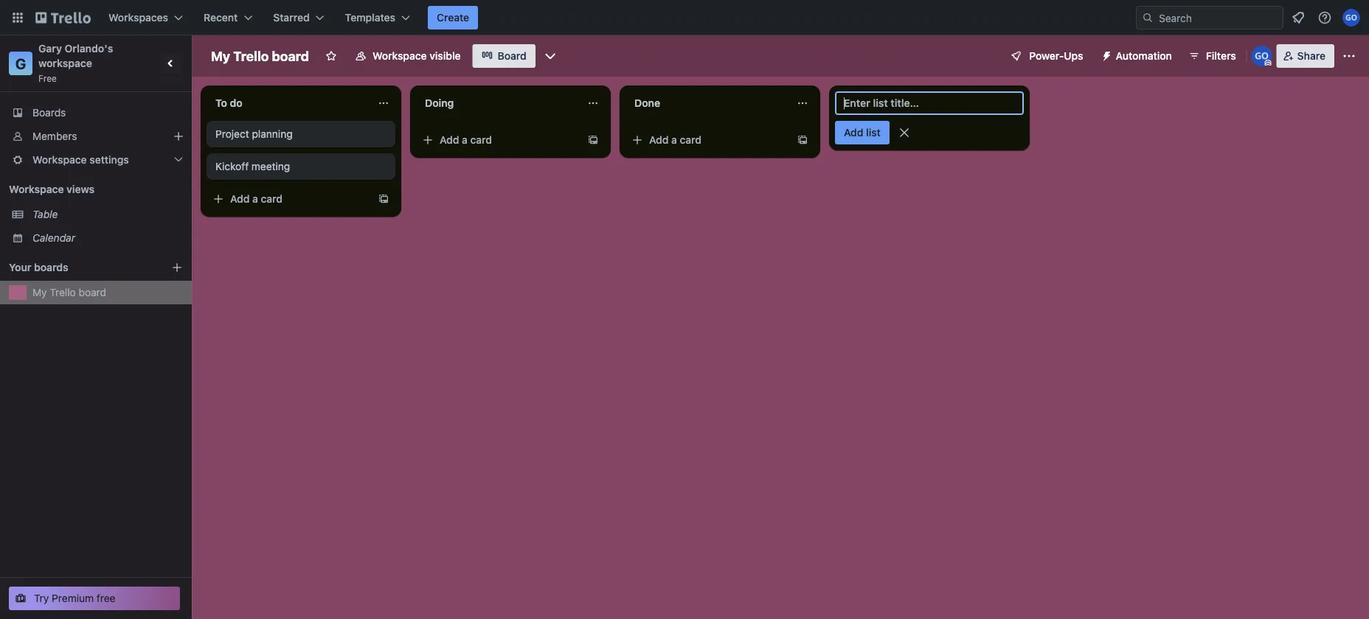 Task type: describe. For each thing, give the bounding box(es) containing it.
kickoff meeting link
[[215, 159, 387, 174]]

workspace for workspace settings
[[32, 154, 87, 166]]

project planning
[[215, 128, 293, 140]]

boards link
[[0, 101, 192, 125]]

add board image
[[171, 262, 183, 274]]

star or unstar board image
[[325, 50, 337, 62]]

card for doing
[[470, 134, 492, 146]]

show menu image
[[1342, 49, 1357, 63]]

free
[[38, 73, 57, 83]]

Doing text field
[[416, 92, 579, 115]]

create from template… image for to do
[[378, 193, 390, 205]]

add a card button for done
[[626, 128, 791, 152]]

open information menu image
[[1318, 10, 1333, 25]]

create from template… image for doing
[[587, 134, 599, 146]]

gary orlando (garyorlando) image
[[1343, 9, 1361, 27]]

Search field
[[1154, 7, 1283, 29]]

add inside the add list button
[[844, 127, 864, 139]]

try
[[34, 593, 49, 605]]

power-ups
[[1030, 50, 1084, 62]]

members link
[[0, 125, 192, 148]]

my inside "board name" text box
[[211, 48, 230, 64]]

this member is an admin of this board. image
[[1265, 60, 1272, 66]]

back to home image
[[35, 6, 91, 30]]

project
[[215, 128, 249, 140]]

1 vertical spatial my
[[32, 287, 47, 299]]

gary orlando's workspace link
[[38, 42, 116, 69]]

add a card for doing
[[440, 134, 492, 146]]

gary orlando (garyorlando) image
[[1252, 46, 1273, 66]]

kickoff
[[215, 160, 249, 173]]

to do
[[215, 97, 243, 109]]

g
[[15, 55, 26, 72]]

workspace visible
[[373, 50, 461, 62]]

automation
[[1116, 50, 1172, 62]]

create from template… image for done
[[797, 134, 809, 146]]

a for to do
[[252, 193, 258, 205]]

add a card button for doing
[[416, 128, 581, 152]]

add a card button for to do
[[207, 187, 372, 211]]

power-ups button
[[1000, 44, 1093, 68]]

free
[[97, 593, 116, 605]]

workspace navigation collapse icon image
[[161, 53, 182, 74]]

gary orlando's workspace free
[[38, 42, 116, 83]]

search image
[[1142, 12, 1154, 24]]

add list button
[[835, 121, 890, 145]]

board inside text box
[[272, 48, 309, 64]]

To do text field
[[207, 92, 369, 115]]

card for to do
[[261, 193, 283, 205]]

to
[[215, 97, 227, 109]]

my trello board inside "board name" text box
[[211, 48, 309, 64]]

starred
[[273, 11, 310, 24]]

orlando's
[[65, 42, 113, 55]]

recent button
[[195, 6, 261, 30]]

table link
[[32, 207, 183, 222]]

kickoff meeting
[[215, 160, 290, 173]]

meeting
[[252, 160, 290, 173]]

workspace for workspace views
[[9, 183, 64, 196]]

your boards
[[9, 262, 68, 274]]

cancel list editing image
[[897, 125, 912, 140]]

templates button
[[336, 6, 419, 30]]



Task type: vqa. For each thing, say whether or not it's contained in the screenshot.
TEMPLATES popup button
yes



Task type: locate. For each thing, give the bounding box(es) containing it.
add
[[844, 127, 864, 139], [440, 134, 459, 146], [649, 134, 669, 146], [230, 193, 250, 205]]

2 horizontal spatial create from template… image
[[797, 134, 809, 146]]

add for doing
[[440, 134, 459, 146]]

trello down boards
[[50, 287, 76, 299]]

templates
[[345, 11, 396, 24]]

board
[[272, 48, 309, 64], [79, 287, 106, 299]]

create
[[437, 11, 469, 24]]

create from template… image
[[587, 134, 599, 146], [797, 134, 809, 146], [378, 193, 390, 205]]

2 horizontal spatial card
[[680, 134, 702, 146]]

Done text field
[[626, 92, 788, 115]]

add a card button down doing text box
[[416, 128, 581, 152]]

workspace inside workspace settings dropdown button
[[32, 154, 87, 166]]

0 horizontal spatial my
[[32, 287, 47, 299]]

a down done text field in the top of the page
[[672, 134, 677, 146]]

workspace views
[[9, 183, 94, 196]]

add for done
[[649, 134, 669, 146]]

card down done text field in the top of the page
[[680, 134, 702, 146]]

trello
[[233, 48, 269, 64], [50, 287, 76, 299]]

1 horizontal spatial card
[[470, 134, 492, 146]]

2 horizontal spatial add a card
[[649, 134, 702, 146]]

trello inside "board name" text box
[[233, 48, 269, 64]]

premium
[[52, 593, 94, 605]]

try premium free
[[34, 593, 116, 605]]

2 horizontal spatial a
[[672, 134, 677, 146]]

boards
[[34, 262, 68, 274]]

g link
[[9, 52, 32, 75]]

1 horizontal spatial add a card button
[[416, 128, 581, 152]]

workspace down members
[[32, 154, 87, 166]]

try premium free button
[[9, 587, 180, 611]]

2 vertical spatial workspace
[[9, 183, 64, 196]]

0 horizontal spatial add a card button
[[207, 187, 372, 211]]

my down the recent
[[211, 48, 230, 64]]

add a card button down kickoff meeting link
[[207, 187, 372, 211]]

1 vertical spatial workspace
[[32, 154, 87, 166]]

workspace
[[38, 57, 92, 69]]

a for done
[[672, 134, 677, 146]]

0 vertical spatial my
[[211, 48, 230, 64]]

0 horizontal spatial trello
[[50, 287, 76, 299]]

sm image
[[1095, 44, 1116, 65]]

2 horizontal spatial add a card button
[[626, 128, 791, 152]]

0 horizontal spatial create from template… image
[[378, 193, 390, 205]]

0 horizontal spatial board
[[79, 287, 106, 299]]

my trello board down starred
[[211, 48, 309, 64]]

calendar
[[32, 232, 75, 244]]

workspace inside workspace visible button
[[373, 50, 427, 62]]

your
[[9, 262, 31, 274]]

my trello board link
[[32, 286, 183, 300]]

create button
[[428, 6, 478, 30]]

automation button
[[1095, 44, 1181, 68]]

card
[[470, 134, 492, 146], [680, 134, 702, 146], [261, 193, 283, 205]]

board
[[498, 50, 527, 62]]

project planning link
[[215, 127, 387, 142]]

filters button
[[1184, 44, 1241, 68]]

settings
[[90, 154, 129, 166]]

add a card down kickoff meeting at top
[[230, 193, 283, 205]]

1 horizontal spatial my
[[211, 48, 230, 64]]

add a card for done
[[649, 134, 702, 146]]

workspace settings
[[32, 154, 129, 166]]

workspace for workspace visible
[[373, 50, 427, 62]]

add list
[[844, 127, 881, 139]]

gary
[[38, 42, 62, 55]]

0 notifications image
[[1290, 9, 1308, 27]]

planning
[[252, 128, 293, 140]]

starred button
[[264, 6, 333, 30]]

Board name text field
[[204, 44, 317, 68]]

board down starred
[[272, 48, 309, 64]]

a for doing
[[462, 134, 468, 146]]

workspace settings button
[[0, 148, 192, 172]]

share button
[[1277, 44, 1335, 68]]

power-
[[1030, 50, 1064, 62]]

card down meeting
[[261, 193, 283, 205]]

0 horizontal spatial a
[[252, 193, 258, 205]]

0 vertical spatial trello
[[233, 48, 269, 64]]

trello down 'recent' dropdown button
[[233, 48, 269, 64]]

my
[[211, 48, 230, 64], [32, 287, 47, 299]]

add a card button
[[416, 128, 581, 152], [626, 128, 791, 152], [207, 187, 372, 211]]

1 horizontal spatial my trello board
[[211, 48, 309, 64]]

0 vertical spatial board
[[272, 48, 309, 64]]

add a card down 'doing' on the left top
[[440, 134, 492, 146]]

board link
[[473, 44, 536, 68]]

doing
[[425, 97, 454, 109]]

card down doing text box
[[470, 134, 492, 146]]

0 horizontal spatial add a card
[[230, 193, 283, 205]]

card for done
[[680, 134, 702, 146]]

Enter list title… text field
[[835, 92, 1024, 115]]

1 vertical spatial board
[[79, 287, 106, 299]]

my down your boards on the left of the page
[[32, 287, 47, 299]]

ups
[[1064, 50, 1084, 62]]

filters
[[1206, 50, 1237, 62]]

calendar link
[[32, 231, 183, 246]]

views
[[66, 183, 94, 196]]

1 horizontal spatial trello
[[233, 48, 269, 64]]

boards
[[32, 107, 66, 119]]

table
[[32, 208, 58, 221]]

visible
[[430, 50, 461, 62]]

add left list
[[844, 127, 864, 139]]

1 horizontal spatial a
[[462, 134, 468, 146]]

customize views image
[[543, 49, 558, 63]]

workspace up table at the top left of the page
[[9, 183, 64, 196]]

my trello board down your boards with 1 items element
[[32, 287, 106, 299]]

1 horizontal spatial board
[[272, 48, 309, 64]]

trello inside my trello board link
[[50, 287, 76, 299]]

primary element
[[0, 0, 1370, 35]]

add down done
[[649, 134, 669, 146]]

share
[[1298, 50, 1326, 62]]

1 vertical spatial my trello board
[[32, 287, 106, 299]]

add a card
[[440, 134, 492, 146], [649, 134, 702, 146], [230, 193, 283, 205]]

1 horizontal spatial add a card
[[440, 134, 492, 146]]

board down your boards with 1 items element
[[79, 287, 106, 299]]

add down 'doing' on the left top
[[440, 134, 459, 146]]

your boards with 1 items element
[[9, 259, 149, 277]]

add down kickoff
[[230, 193, 250, 205]]

0 horizontal spatial my trello board
[[32, 287, 106, 299]]

workspaces
[[108, 11, 168, 24]]

done
[[635, 97, 661, 109]]

add a card for to do
[[230, 193, 283, 205]]

0 horizontal spatial card
[[261, 193, 283, 205]]

my trello board
[[211, 48, 309, 64], [32, 287, 106, 299]]

add a card button down done text field in the top of the page
[[626, 128, 791, 152]]

workspace
[[373, 50, 427, 62], [32, 154, 87, 166], [9, 183, 64, 196]]

do
[[230, 97, 243, 109]]

workspaces button
[[100, 6, 192, 30]]

switch to… image
[[10, 10, 25, 25]]

0 vertical spatial workspace
[[373, 50, 427, 62]]

0 vertical spatial my trello board
[[211, 48, 309, 64]]

a down doing text box
[[462, 134, 468, 146]]

a down kickoff meeting at top
[[252, 193, 258, 205]]

list
[[866, 127, 881, 139]]

add a card down done
[[649, 134, 702, 146]]

1 horizontal spatial create from template… image
[[587, 134, 599, 146]]

1 vertical spatial trello
[[50, 287, 76, 299]]

members
[[32, 130, 77, 142]]

workspace down templates dropdown button
[[373, 50, 427, 62]]

a
[[462, 134, 468, 146], [672, 134, 677, 146], [252, 193, 258, 205]]

add for to do
[[230, 193, 250, 205]]

workspace visible button
[[346, 44, 470, 68]]

recent
[[204, 11, 238, 24]]



